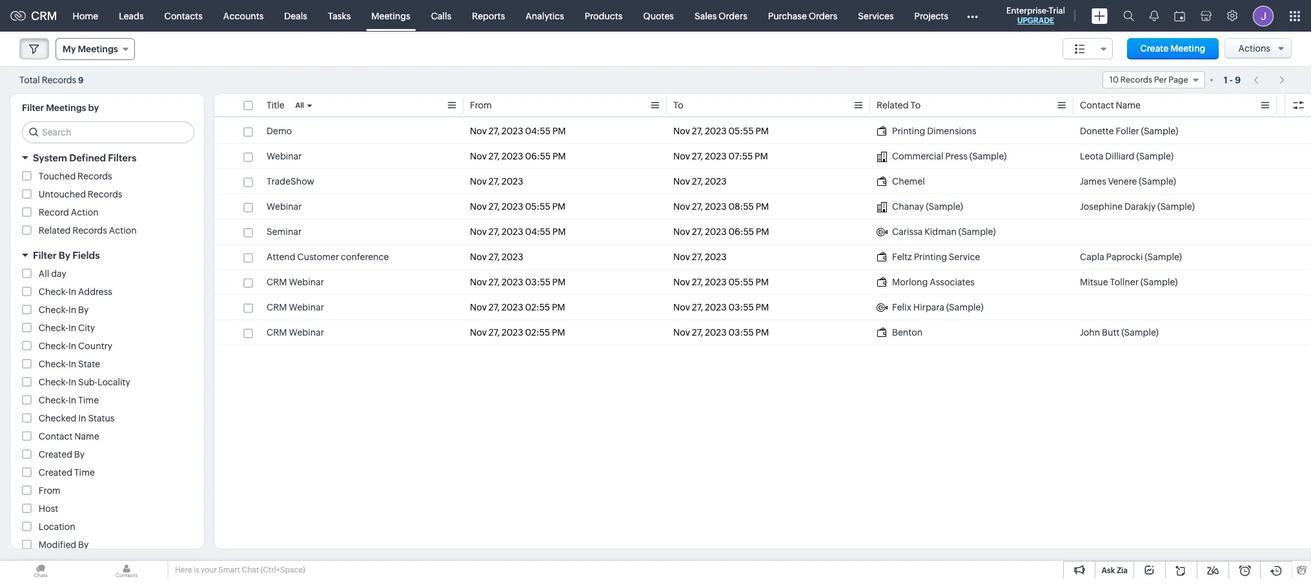 Task type: locate. For each thing, give the bounding box(es) containing it.
10 Records Per Page field
[[1102, 71, 1205, 88]]

leads link
[[109, 0, 154, 31]]

created by
[[39, 449, 85, 460]]

2 vertical spatial 05:55
[[728, 277, 754, 287]]

by
[[59, 250, 70, 261], [78, 305, 89, 315], [74, 449, 85, 460], [78, 540, 89, 550]]

1 horizontal spatial 9
[[1235, 75, 1241, 85]]

printing up the commercial
[[892, 126, 925, 136]]

record action
[[39, 207, 99, 218]]

9
[[1235, 75, 1241, 85], [78, 75, 84, 85]]

1 vertical spatial crm webinar
[[267, 302, 324, 312]]

(sample) up carissa kidman (sample)
[[926, 201, 963, 212]]

2 vertical spatial 03:55
[[728, 327, 754, 338]]

records for total
[[42, 75, 76, 85]]

created
[[39, 449, 72, 460], [39, 467, 72, 478]]

0 horizontal spatial all
[[39, 269, 49, 279]]

1 check- from the top
[[39, 287, 68, 297]]

contact name up created by
[[39, 431, 99, 442]]

create menu element
[[1084, 0, 1115, 31]]

1 horizontal spatial all
[[295, 101, 304, 109]]

attend
[[267, 252, 295, 262]]

printing up 'morlong associates' at top
[[914, 252, 947, 262]]

my
[[63, 44, 76, 54]]

records
[[42, 75, 76, 85], [1120, 75, 1152, 85], [78, 171, 112, 181], [88, 189, 122, 199], [72, 225, 107, 236]]

in left 'city'
[[68, 323, 76, 333]]

quotes
[[643, 11, 674, 21]]

04:55 for nov 27, 2023 06:55 pm
[[525, 227, 551, 237]]

created up created time
[[39, 449, 72, 460]]

05:55
[[728, 126, 754, 136], [525, 201, 550, 212], [728, 277, 754, 287]]

1 vertical spatial webinar link
[[267, 200, 302, 213]]

2 02:55 from the top
[[525, 327, 550, 338]]

purchase orders link
[[758, 0, 848, 31]]

2 nov 27, 2023 04:55 pm from the top
[[470, 227, 566, 237]]

(sample) right darakjy
[[1157, 201, 1195, 212]]

2 vertical spatial nov 27, 2023 05:55 pm
[[673, 277, 769, 287]]

tradeshow
[[267, 176, 314, 187]]

0 vertical spatial 06:55
[[525, 151, 551, 161]]

07:55
[[728, 151, 753, 161]]

2 vertical spatial crm webinar
[[267, 327, 324, 338]]

1 crm webinar from the top
[[267, 277, 324, 287]]

1 vertical spatial 06:55
[[728, 227, 754, 237]]

0 vertical spatial contact name
[[1080, 100, 1141, 110]]

deals link
[[274, 0, 318, 31]]

nov 27, 2023 02:55 pm for felix hirpara (sample)
[[470, 302, 565, 312]]

2 vertical spatial meetings
[[46, 103, 86, 113]]

created for created by
[[39, 449, 72, 460]]

check- up check-in city
[[39, 305, 68, 315]]

1 horizontal spatial 06:55
[[728, 227, 754, 237]]

1 vertical spatial all
[[39, 269, 49, 279]]

2 to from the left
[[910, 100, 921, 110]]

02:55 for benton
[[525, 327, 550, 338]]

name down checked in status
[[74, 431, 99, 442]]

1 horizontal spatial action
[[109, 225, 137, 236]]

meetings left by
[[46, 103, 86, 113]]

projects link
[[904, 0, 959, 31]]

calls
[[431, 11, 451, 21]]

(sample) for john butt (sample)
[[1121, 327, 1159, 338]]

27,
[[489, 126, 500, 136], [692, 126, 703, 136], [489, 151, 500, 161], [692, 151, 703, 161], [489, 176, 500, 187], [692, 176, 703, 187], [489, 201, 500, 212], [692, 201, 703, 212], [489, 227, 500, 237], [692, 227, 703, 237], [489, 252, 500, 262], [692, 252, 703, 262], [489, 277, 500, 287], [692, 277, 703, 287], [489, 302, 500, 312], [692, 302, 703, 312], [489, 327, 500, 338], [692, 327, 703, 338]]

in up check-in by
[[68, 287, 76, 297]]

webinar
[[267, 151, 302, 161], [267, 201, 302, 212], [289, 277, 324, 287], [289, 302, 324, 312], [289, 327, 324, 338]]

in for status
[[78, 413, 86, 423]]

time down created by
[[74, 467, 95, 478]]

0 horizontal spatial from
[[39, 485, 60, 496]]

actions
[[1238, 43, 1270, 54]]

time down sub-
[[78, 395, 99, 405]]

webinar for morlong associates
[[289, 277, 324, 287]]

0 vertical spatial related
[[877, 100, 909, 110]]

foller
[[1116, 126, 1139, 136]]

profile element
[[1245, 0, 1281, 31]]

check- down check-in city
[[39, 341, 68, 351]]

in up check-in state
[[68, 341, 76, 351]]

related up printing dimensions link
[[877, 100, 909, 110]]

2 check- from the top
[[39, 305, 68, 315]]

1 vertical spatial crm webinar link
[[267, 301, 324, 314]]

row group
[[214, 119, 1311, 345]]

1 vertical spatial meetings
[[78, 44, 118, 54]]

3 check- from the top
[[39, 323, 68, 333]]

nov 27, 2023 04:55 pm for nov 27, 2023 06:55 pm
[[470, 227, 566, 237]]

ask
[[1102, 566, 1115, 575]]

related records action
[[39, 225, 137, 236]]

check- for check-in by
[[39, 305, 68, 315]]

enterprise-
[[1006, 6, 1049, 15]]

1 vertical spatial nov 27, 2023 02:55 pm
[[470, 327, 565, 338]]

(sample) for carissa kidman (sample)
[[958, 227, 996, 237]]

check- up "check-in time"
[[39, 377, 68, 387]]

press
[[945, 151, 967, 161]]

(sample) up darakjy
[[1139, 176, 1176, 187]]

0 vertical spatial from
[[470, 100, 492, 110]]

1 horizontal spatial name
[[1116, 100, 1141, 110]]

john butt (sample) link
[[1080, 326, 1159, 339]]

(sample) for capla paprocki (sample)
[[1145, 252, 1182, 262]]

calendar image
[[1174, 11, 1185, 21]]

action up related records action
[[71, 207, 99, 218]]

related down record
[[39, 225, 71, 236]]

1 to from the left
[[673, 100, 683, 110]]

row group containing demo
[[214, 119, 1311, 345]]

0 vertical spatial name
[[1116, 100, 1141, 110]]

meetings left calls link
[[371, 11, 410, 21]]

(sample) down associates
[[946, 302, 983, 312]]

in for sub-
[[68, 377, 76, 387]]

1 vertical spatial action
[[109, 225, 137, 236]]

reports
[[472, 11, 505, 21]]

analytics
[[526, 11, 564, 21]]

in left status
[[78, 413, 86, 423]]

meetings for my meetings
[[78, 44, 118, 54]]

4 check- from the top
[[39, 341, 68, 351]]

0 horizontal spatial contact
[[39, 431, 73, 442]]

created for created time
[[39, 467, 72, 478]]

check- down check-in by
[[39, 323, 68, 333]]

untouched records
[[39, 189, 122, 199]]

pm
[[552, 126, 566, 136], [756, 126, 769, 136], [552, 151, 566, 161], [755, 151, 768, 161], [552, 201, 566, 212], [756, 201, 769, 212], [552, 227, 566, 237], [756, 227, 769, 237], [552, 277, 566, 287], [756, 277, 769, 287], [552, 302, 565, 312], [756, 302, 769, 312], [552, 327, 565, 338], [756, 327, 769, 338]]

check- for check-in city
[[39, 323, 68, 333]]

nov 27, 2023 02:55 pm
[[470, 302, 565, 312], [470, 327, 565, 338]]

by for created
[[74, 449, 85, 460]]

crm for felix hirpara (sample)
[[267, 302, 287, 312]]

page
[[1169, 75, 1188, 85]]

in for country
[[68, 341, 76, 351]]

services link
[[848, 0, 904, 31]]

9 down the my meetings
[[78, 75, 84, 85]]

(sample) up service
[[958, 227, 996, 237]]

felix hirpara (sample)
[[892, 302, 983, 312]]

0 vertical spatial all
[[295, 101, 304, 109]]

seminar link
[[267, 225, 302, 238]]

1 nov 27, 2023 02:55 pm from the top
[[470, 302, 565, 312]]

josephine darakjy (sample)
[[1080, 201, 1195, 212]]

in left the state
[[68, 359, 76, 369]]

contacts image
[[86, 561, 167, 579]]

in up checked in status
[[68, 395, 76, 405]]

records up the filter meetings by
[[42, 75, 76, 85]]

feltz printing service link
[[877, 250, 980, 263]]

chanay (sample)
[[892, 201, 963, 212]]

system defined filters
[[33, 152, 136, 163]]

meetings inside field
[[78, 44, 118, 54]]

0 horizontal spatial contact name
[[39, 431, 99, 442]]

all for all
[[295, 101, 304, 109]]

filter inside dropdown button
[[33, 250, 57, 261]]

records for touched
[[78, 171, 112, 181]]

(sample) right paprocki
[[1145, 252, 1182, 262]]

0 horizontal spatial orders
[[719, 11, 747, 21]]

signals element
[[1142, 0, 1166, 32]]

benton
[[892, 327, 923, 338]]

home link
[[62, 0, 109, 31]]

modified
[[39, 540, 76, 550]]

commercial press (sample) link
[[877, 150, 1007, 163]]

name
[[1116, 100, 1141, 110], [74, 431, 99, 442]]

0 horizontal spatial 9
[[78, 75, 84, 85]]

to
[[673, 100, 683, 110], [910, 100, 921, 110]]

9 right '-'
[[1235, 75, 1241, 85]]

tollner
[[1110, 277, 1139, 287]]

contact down checked
[[39, 431, 73, 442]]

7 check- from the top
[[39, 395, 68, 405]]

0 vertical spatial crm webinar link
[[267, 276, 324, 289]]

meeting
[[1170, 43, 1206, 54]]

1 horizontal spatial orders
[[809, 11, 837, 21]]

Other Modules field
[[959, 5, 986, 26]]

0 vertical spatial action
[[71, 207, 99, 218]]

1 horizontal spatial nov 27, 2023 06:55 pm
[[673, 227, 769, 237]]

locality
[[97, 377, 130, 387]]

2 crm webinar from the top
[[267, 302, 324, 312]]

(sample) right press
[[969, 151, 1007, 161]]

by inside dropdown button
[[59, 250, 70, 261]]

check- up checked
[[39, 395, 68, 405]]

check-in time
[[39, 395, 99, 405]]

1 horizontal spatial from
[[470, 100, 492, 110]]

records inside field
[[1120, 75, 1152, 85]]

crm
[[31, 9, 57, 23], [267, 277, 287, 287], [267, 302, 287, 312], [267, 327, 287, 338]]

by for modified
[[78, 540, 89, 550]]

records for 10
[[1120, 75, 1152, 85]]

related
[[877, 100, 909, 110], [39, 225, 71, 236]]

orders right the purchase
[[809, 11, 837, 21]]

nov 27, 2023
[[470, 176, 523, 187], [673, 176, 727, 187], [470, 252, 523, 262], [673, 252, 727, 262]]

all right title
[[295, 101, 304, 109]]

in
[[68, 287, 76, 297], [68, 305, 76, 315], [68, 323, 76, 333], [68, 341, 76, 351], [68, 359, 76, 369], [68, 377, 76, 387], [68, 395, 76, 405], [78, 413, 86, 423]]

0 vertical spatial 03:55
[[525, 277, 550, 287]]

1 vertical spatial 02:55
[[525, 327, 550, 338]]

records up fields
[[72, 225, 107, 236]]

by up the "day"
[[59, 250, 70, 261]]

5 check- from the top
[[39, 359, 68, 369]]

navigation
[[1247, 70, 1292, 89]]

2 webinar link from the top
[[267, 200, 302, 213]]

related to
[[877, 100, 921, 110]]

check- down all day
[[39, 287, 68, 297]]

1 vertical spatial printing
[[914, 252, 947, 262]]

2 created from the top
[[39, 467, 72, 478]]

1 04:55 from the top
[[525, 126, 551, 136]]

meetings right the my
[[78, 44, 118, 54]]

system
[[33, 152, 67, 163]]

nov 27, 2023 05:55 pm for nov 27, 2023 04:55 pm
[[673, 126, 769, 136]]

(sample) for donette foller (sample)
[[1141, 126, 1178, 136]]

(sample) right tollner
[[1140, 277, 1178, 287]]

0 vertical spatial webinar link
[[267, 150, 302, 163]]

check-in state
[[39, 359, 100, 369]]

0 vertical spatial filter
[[22, 103, 44, 113]]

0 vertical spatial 02:55
[[525, 302, 550, 312]]

(sample) right foller
[[1141, 126, 1178, 136]]

created down created by
[[39, 467, 72, 478]]

checked in status
[[39, 413, 115, 423]]

by up created time
[[74, 449, 85, 460]]

1 nov 27, 2023 04:55 pm from the top
[[470, 126, 566, 136]]

by right modified
[[78, 540, 89, 550]]

name up foller
[[1116, 100, 1141, 110]]

orders inside "link"
[[719, 11, 747, 21]]

0 horizontal spatial related
[[39, 225, 71, 236]]

check-
[[39, 287, 68, 297], [39, 305, 68, 315], [39, 323, 68, 333], [39, 341, 68, 351], [39, 359, 68, 369], [39, 377, 68, 387], [39, 395, 68, 405]]

1 horizontal spatial related
[[877, 100, 909, 110]]

0 vertical spatial nov 27, 2023 06:55 pm
[[470, 151, 566, 161]]

2 nov 27, 2023 02:55 pm from the top
[[470, 327, 565, 338]]

0 horizontal spatial 06:55
[[525, 151, 551, 161]]

1 vertical spatial nov 27, 2023 03:55 pm
[[673, 302, 769, 312]]

1 created from the top
[[39, 449, 72, 460]]

1 orders from the left
[[719, 11, 747, 21]]

(sample) for commercial press (sample)
[[969, 151, 1007, 161]]

0 vertical spatial nov 27, 2023 02:55 pm
[[470, 302, 565, 312]]

purchase
[[768, 11, 807, 21]]

all left the "day"
[[39, 269, 49, 279]]

webinar link down the demo link
[[267, 150, 302, 163]]

03:55 for benton
[[728, 327, 754, 338]]

(sample) right butt
[[1121, 327, 1159, 338]]

paprocki
[[1106, 252, 1143, 262]]

1 horizontal spatial to
[[910, 100, 921, 110]]

1 vertical spatial contact
[[39, 431, 73, 442]]

home
[[73, 11, 98, 21]]

check- down the check-in country
[[39, 359, 68, 369]]

1 vertical spatial related
[[39, 225, 71, 236]]

my meetings
[[63, 44, 118, 54]]

per
[[1154, 75, 1167, 85]]

contact up donette
[[1080, 100, 1114, 110]]

(sample) right dilliard on the right top of page
[[1136, 151, 1174, 161]]

day
[[51, 269, 66, 279]]

contact name down 10
[[1080, 100, 1141, 110]]

1 vertical spatial nov 27, 2023 04:55 pm
[[470, 227, 566, 237]]

printing
[[892, 126, 925, 136], [914, 252, 947, 262]]

orders right sales
[[719, 11, 747, 21]]

quotes link
[[633, 0, 684, 31]]

filter up all day
[[33, 250, 57, 261]]

records right 10
[[1120, 75, 1152, 85]]

0 vertical spatial 05:55
[[728, 126, 754, 136]]

2 04:55 from the top
[[525, 227, 551, 237]]

your
[[201, 565, 217, 574]]

0 vertical spatial created
[[39, 449, 72, 460]]

status
[[88, 413, 115, 423]]

1 vertical spatial filter
[[33, 250, 57, 261]]

0 vertical spatial crm webinar
[[267, 277, 324, 287]]

crm for benton
[[267, 327, 287, 338]]

1 vertical spatial 03:55
[[728, 302, 754, 312]]

0 vertical spatial contact
[[1080, 100, 1114, 110]]

related for related to
[[877, 100, 909, 110]]

0 vertical spatial nov 27, 2023 05:55 pm
[[673, 126, 769, 136]]

create menu image
[[1092, 8, 1108, 24]]

in for time
[[68, 395, 76, 405]]

3 crm webinar link from the top
[[267, 326, 324, 339]]

2 orders from the left
[[809, 11, 837, 21]]

0 vertical spatial nov 27, 2023 04:55 pm
[[470, 126, 566, 136]]

1 02:55 from the top
[[525, 302, 550, 312]]

1 crm webinar link from the top
[[267, 276, 324, 289]]

by up 'city'
[[78, 305, 89, 315]]

create
[[1140, 43, 1169, 54]]

2 crm webinar link from the top
[[267, 301, 324, 314]]

in down check-in address
[[68, 305, 76, 315]]

6 check- from the top
[[39, 377, 68, 387]]

1 vertical spatial created
[[39, 467, 72, 478]]

contact
[[1080, 100, 1114, 110], [39, 431, 73, 442]]

james venere (sample) link
[[1080, 175, 1176, 188]]

0 horizontal spatial to
[[673, 100, 683, 110]]

action up filter by fields dropdown button
[[109, 225, 137, 236]]

1 webinar link from the top
[[267, 150, 302, 163]]

0 vertical spatial meetings
[[371, 11, 410, 21]]

1 horizontal spatial contact name
[[1080, 100, 1141, 110]]

touched records
[[39, 171, 112, 181]]

1 vertical spatial 04:55
[[525, 227, 551, 237]]

records down touched records
[[88, 189, 122, 199]]

webinar link up seminar
[[267, 200, 302, 213]]

(sample) for mitsue tollner (sample)
[[1140, 277, 1178, 287]]

(sample) for josephine darakjy (sample)
[[1157, 201, 1195, 212]]

create meeting button
[[1127, 38, 1218, 59]]

0 vertical spatial 04:55
[[525, 126, 551, 136]]

associates
[[930, 277, 975, 287]]

2 vertical spatial nov 27, 2023 03:55 pm
[[673, 327, 769, 338]]

None field
[[1062, 38, 1113, 59]]

filter down the total
[[22, 103, 44, 113]]

(sample) for james venere (sample)
[[1139, 176, 1176, 187]]

in left sub-
[[68, 377, 76, 387]]

orders for purchase orders
[[809, 11, 837, 21]]

2 vertical spatial crm webinar link
[[267, 326, 324, 339]]

meetings
[[371, 11, 410, 21], [78, 44, 118, 54], [46, 103, 86, 113]]

9 inside 'total records 9'
[[78, 75, 84, 85]]

records down defined
[[78, 171, 112, 181]]

meetings for filter meetings by
[[46, 103, 86, 113]]

My Meetings field
[[56, 38, 135, 60]]

chemel
[[892, 176, 925, 187]]

all for all day
[[39, 269, 49, 279]]

1 vertical spatial name
[[74, 431, 99, 442]]



Task type: describe. For each thing, give the bounding box(es) containing it.
created time
[[39, 467, 95, 478]]

john
[[1080, 327, 1100, 338]]

attend customer conference
[[267, 252, 389, 262]]

in for city
[[68, 323, 76, 333]]

05:55 for nov 27, 2023 03:55 pm
[[728, 277, 754, 287]]

0 vertical spatial time
[[78, 395, 99, 405]]

tasks link
[[318, 0, 361, 31]]

felix
[[892, 302, 911, 312]]

filter by fields button
[[10, 244, 204, 267]]

leota dilliard (sample) link
[[1080, 150, 1174, 163]]

webinar for benton
[[289, 327, 324, 338]]

donette foller (sample) link
[[1080, 125, 1178, 137]]

search element
[[1115, 0, 1142, 32]]

9 for total records 9
[[78, 75, 84, 85]]

record
[[39, 207, 69, 218]]

country
[[78, 341, 112, 351]]

check- for check-in country
[[39, 341, 68, 351]]

crm webinar for morlong
[[267, 277, 324, 287]]

donette foller (sample)
[[1080, 126, 1178, 136]]

webinar link for nov 27, 2023 06:55 pm
[[267, 150, 302, 163]]

chats image
[[0, 561, 81, 579]]

1 vertical spatial contact name
[[39, 431, 99, 442]]

orders for sales orders
[[719, 11, 747, 21]]

city
[[78, 323, 95, 333]]

0 horizontal spatial name
[[74, 431, 99, 442]]

related for related records action
[[39, 225, 71, 236]]

in for state
[[68, 359, 76, 369]]

by
[[88, 103, 99, 113]]

3 crm webinar from the top
[[267, 327, 324, 338]]

0 horizontal spatial nov 27, 2023 06:55 pm
[[470, 151, 566, 161]]

webinar for felix hirpara (sample)
[[289, 302, 324, 312]]

05:55 for nov 27, 2023 04:55 pm
[[728, 126, 754, 136]]

1 vertical spatial 05:55
[[525, 201, 550, 212]]

nov 27, 2023 03:55 pm for felix hirpara (sample)
[[673, 302, 769, 312]]

crm webinar link for felix
[[267, 301, 324, 314]]

signals image
[[1150, 10, 1159, 21]]

1 vertical spatial from
[[39, 485, 60, 496]]

chemel link
[[877, 175, 925, 188]]

nov 27, 2023 03:55 pm for benton
[[673, 327, 769, 338]]

Search text field
[[23, 122, 194, 143]]

host
[[39, 503, 58, 514]]

fields
[[72, 250, 100, 261]]

reports link
[[462, 0, 515, 31]]

profile image
[[1253, 5, 1274, 26]]

0 vertical spatial nov 27, 2023 03:55 pm
[[470, 277, 566, 287]]

leota dilliard (sample)
[[1080, 151, 1174, 161]]

(sample) for leota dilliard (sample)
[[1136, 151, 1174, 161]]

10
[[1109, 75, 1119, 85]]

1
[[1224, 75, 1228, 85]]

crm webinar for felix
[[267, 302, 324, 312]]

purchase orders
[[768, 11, 837, 21]]

enterprise-trial upgrade
[[1006, 6, 1065, 25]]

crm for morlong associates
[[267, 277, 287, 287]]

check-in city
[[39, 323, 95, 333]]

dimensions
[[927, 126, 976, 136]]

customer
[[297, 252, 339, 262]]

conference
[[341, 252, 389, 262]]

in for address
[[68, 287, 76, 297]]

sales orders link
[[684, 0, 758, 31]]

search image
[[1123, 10, 1134, 21]]

(ctrl+space)
[[260, 565, 305, 574]]

feltz printing service
[[892, 252, 980, 262]]

check- for check-in state
[[39, 359, 68, 369]]

venere
[[1108, 176, 1137, 187]]

04:55 for nov 27, 2023 05:55 pm
[[525, 126, 551, 136]]

nov 27, 2023 04:55 pm for nov 27, 2023 05:55 pm
[[470, 126, 566, 136]]

defined
[[69, 152, 106, 163]]

upgrade
[[1017, 16, 1054, 25]]

in for by
[[68, 305, 76, 315]]

carissa kidman (sample)
[[892, 227, 996, 237]]

check-in country
[[39, 341, 112, 351]]

nov 27, 2023 05:55 pm for nov 27, 2023 03:55 pm
[[673, 277, 769, 287]]

nov 27, 2023 02:55 pm for benton
[[470, 327, 565, 338]]

0 horizontal spatial action
[[71, 207, 99, 218]]

deals
[[284, 11, 307, 21]]

chat
[[242, 565, 259, 574]]

here
[[175, 565, 192, 574]]

seminar
[[267, 227, 302, 237]]

records for related
[[72, 225, 107, 236]]

check- for check-in sub-locality
[[39, 377, 68, 387]]

josephine
[[1080, 201, 1123, 212]]

crm webinar link for morlong
[[267, 276, 324, 289]]

webinar link for nov 27, 2023 05:55 pm
[[267, 200, 302, 213]]

sales orders
[[695, 11, 747, 21]]

check- for check-in address
[[39, 287, 68, 297]]

butt
[[1102, 327, 1120, 338]]

create meeting
[[1140, 43, 1206, 54]]

services
[[858, 11, 894, 21]]

donette
[[1080, 126, 1114, 136]]

1 vertical spatial nov 27, 2023 05:55 pm
[[470, 201, 566, 212]]

tasks
[[328, 11, 351, 21]]

9 for 1 - 9
[[1235, 75, 1241, 85]]

products link
[[574, 0, 633, 31]]

title
[[267, 100, 284, 110]]

check- for check-in time
[[39, 395, 68, 405]]

1 vertical spatial nov 27, 2023 06:55 pm
[[673, 227, 769, 237]]

sub-
[[78, 377, 97, 387]]

leads
[[119, 11, 144, 21]]

filter for filter by fields
[[33, 250, 57, 261]]

modified by
[[39, 540, 89, 550]]

calls link
[[421, 0, 462, 31]]

sales
[[695, 11, 717, 21]]

benton link
[[877, 326, 923, 339]]

mitsue tollner (sample)
[[1080, 277, 1178, 287]]

filter by fields
[[33, 250, 100, 261]]

here is your smart chat (ctrl+space)
[[175, 565, 305, 574]]

feltz
[[892, 252, 912, 262]]

filter meetings by
[[22, 103, 99, 113]]

0 vertical spatial printing
[[892, 126, 925, 136]]

check-in sub-locality
[[39, 377, 130, 387]]

capla paprocki (sample) link
[[1080, 250, 1182, 263]]

hirpara
[[913, 302, 944, 312]]

03:55 for felix hirpara (sample)
[[728, 302, 754, 312]]

state
[[78, 359, 100, 369]]

capla paprocki (sample)
[[1080, 252, 1182, 262]]

accounts
[[223, 11, 264, 21]]

records for untouched
[[88, 189, 122, 199]]

address
[[78, 287, 112, 297]]

02:55 for felix hirpara (sample)
[[525, 302, 550, 312]]

john butt (sample)
[[1080, 327, 1159, 338]]

carissa kidman (sample) link
[[877, 225, 996, 238]]

size image
[[1074, 43, 1085, 55]]

printing dimensions
[[892, 126, 976, 136]]

1 vertical spatial time
[[74, 467, 95, 478]]

(sample) for felix hirpara (sample)
[[946, 302, 983, 312]]

james venere (sample)
[[1080, 176, 1176, 187]]

filter for filter meetings by
[[22, 103, 44, 113]]

morlong associates link
[[877, 276, 975, 289]]

tradeshow link
[[267, 175, 314, 188]]

contacts
[[164, 11, 203, 21]]

crm link
[[10, 9, 57, 23]]

ask zia
[[1102, 566, 1128, 575]]

accounts link
[[213, 0, 274, 31]]

printing dimensions link
[[877, 125, 976, 137]]

-
[[1230, 75, 1233, 85]]

by for filter
[[59, 250, 70, 261]]

1 horizontal spatial contact
[[1080, 100, 1114, 110]]

mitsue tollner (sample) link
[[1080, 276, 1178, 289]]



Task type: vqa. For each thing, say whether or not it's contained in the screenshot.


